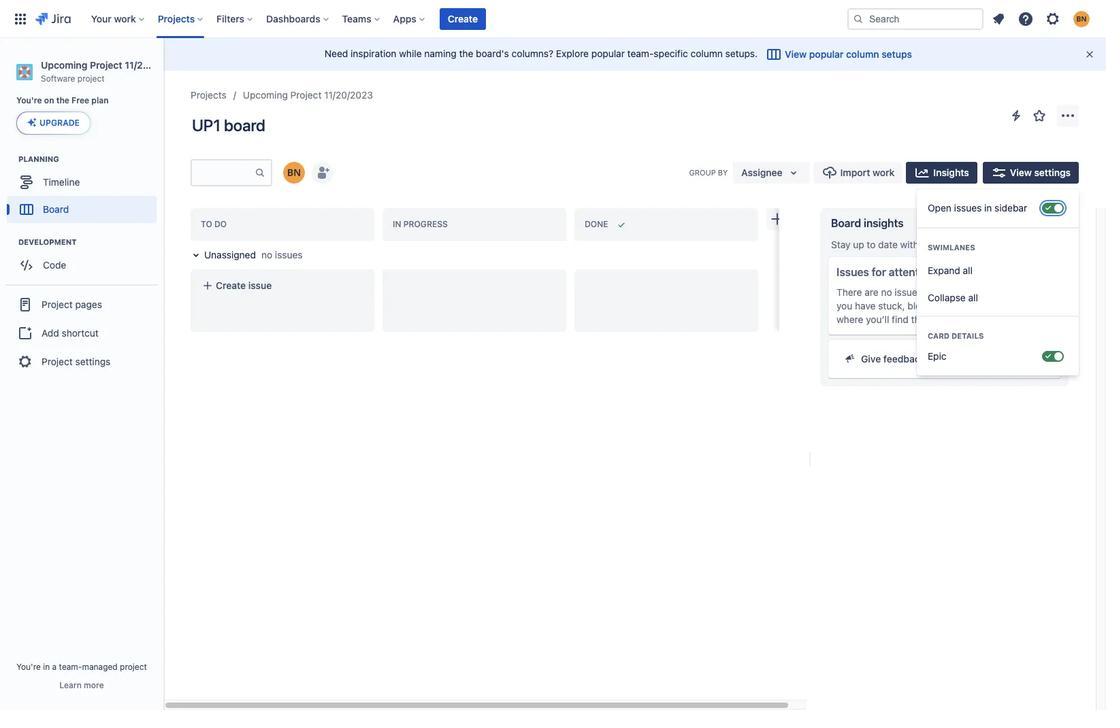 Task type: vqa. For each thing, say whether or not it's contained in the screenshot.
topmost project
yes



Task type: locate. For each thing, give the bounding box(es) containing it.
columns?
[[512, 47, 554, 59]]

2 horizontal spatial work
[[943, 239, 965, 251]]

managed
[[82, 662, 118, 673]]

board up stay
[[831, 217, 861, 229]]

learn more button up details
[[939, 313, 990, 327]]

view for view settings
[[1010, 167, 1032, 178]]

0 vertical spatial the
[[459, 47, 473, 59]]

work
[[114, 13, 136, 24], [873, 167, 895, 178], [943, 239, 965, 251]]

0 horizontal spatial settings
[[75, 356, 111, 368]]

planning
[[18, 155, 59, 164]]

more
[[967, 314, 990, 325], [84, 681, 104, 691]]

issues up create issue button
[[275, 249, 303, 261]]

insights image
[[915, 165, 931, 181]]

filters
[[217, 13, 244, 24]]

column left setups.
[[691, 47, 723, 59]]

progress.
[[978, 239, 1019, 251]]

details
[[952, 332, 984, 340]]

1 horizontal spatial column
[[846, 48, 879, 60]]

unassigned no issues
[[204, 249, 303, 261]]

right
[[982, 287, 1002, 298]]

need
[[325, 47, 348, 59]]

view popular column setups button
[[758, 44, 921, 65]]

software
[[41, 73, 75, 84]]

you're left a
[[16, 662, 41, 673]]

timeline
[[43, 176, 80, 188]]

0 vertical spatial in
[[985, 202, 992, 214]]

0 horizontal spatial board
[[43, 204, 69, 215]]

issues up 'blocked'
[[895, 287, 922, 298]]

settings up "close insights panel" image on the top of the page
[[1035, 167, 1071, 178]]

11/20/2023 down the projects dropdown button
[[125, 59, 176, 71]]

all
[[963, 265, 973, 276], [969, 292, 978, 304]]

give feedback button
[[837, 349, 1053, 370]]

1 horizontal spatial popular
[[809, 48, 844, 60]]

1 horizontal spatial no
[[881, 287, 892, 298]]

2 horizontal spatial issues
[[954, 202, 982, 214]]

project pages link
[[5, 290, 158, 320]]

work for import work
[[873, 167, 895, 178]]

board inside board insights dialog
[[831, 217, 861, 229]]

the right the naming
[[459, 47, 473, 59]]

0 vertical spatial upcoming
[[41, 59, 87, 71]]

planning image
[[2, 151, 18, 168]]

view up sidebar
[[1010, 167, 1032, 178]]

upcoming inside 'link'
[[243, 89, 288, 101]]

them.
[[911, 314, 936, 325]]

to
[[867, 239, 876, 251]]

refresh insights panel image
[[1028, 215, 1044, 231]]

upcoming up software
[[41, 59, 87, 71]]

0 vertical spatial learn more
[[939, 314, 990, 325]]

1 horizontal spatial upcoming
[[243, 89, 288, 101]]

project inside upcoming project 11/20/2023 software project
[[77, 73, 105, 84]]

card
[[928, 332, 950, 340]]

0 vertical spatial attention
[[889, 266, 935, 278]]

1 horizontal spatial project
[[120, 662, 147, 673]]

all left right
[[969, 292, 978, 304]]

view right setups.
[[785, 48, 807, 60]]

0 vertical spatial create
[[448, 13, 478, 24]]

have
[[855, 300, 876, 312]]

more inside board insights dialog
[[967, 314, 990, 325]]

1 horizontal spatial attention
[[940, 287, 979, 298]]

1 vertical spatial 11/20/2023
[[324, 89, 373, 101]]

attention inside the there are no issues for attention right now. once you have stuck, blocked or flagged issues, this is where you'll find them.
[[940, 287, 979, 298]]

0 vertical spatial no
[[261, 249, 272, 261]]

feedback
[[884, 353, 926, 365]]

1 vertical spatial more
[[84, 681, 104, 691]]

import work
[[841, 167, 895, 178]]

1 horizontal spatial board
[[831, 217, 861, 229]]

the
[[459, 47, 473, 59], [56, 95, 69, 106]]

projects up up1
[[191, 89, 227, 101]]

with
[[901, 239, 919, 251]]

settings inside group
[[75, 356, 111, 368]]

project inside upcoming project 11/20/2023 software project
[[90, 59, 122, 71]]

1 horizontal spatial work
[[873, 167, 895, 178]]

11/20/2023 inside upcoming project 11/20/2023 software project
[[125, 59, 176, 71]]

2 vertical spatial work
[[943, 239, 965, 251]]

create
[[448, 13, 478, 24], [216, 280, 246, 291]]

0 horizontal spatial work
[[114, 13, 136, 24]]

board down timeline
[[43, 204, 69, 215]]

more for learn more button to the left
[[84, 681, 104, 691]]

learn for learn more button to the left
[[59, 681, 82, 691]]

upcoming
[[41, 59, 87, 71], [243, 89, 288, 101]]

settings
[[1035, 167, 1071, 178], [75, 356, 111, 368]]

learn down or
[[939, 314, 964, 325]]

board's
[[476, 47, 509, 59]]

unassigned
[[204, 249, 256, 261]]

0 horizontal spatial learn more
[[59, 681, 104, 691]]

column inside button
[[846, 48, 879, 60]]

0 horizontal spatial 11/20/2023
[[125, 59, 176, 71]]

attention down the with
[[889, 266, 935, 278]]

1 horizontal spatial team-
[[628, 47, 654, 59]]

learn more down flagged
[[939, 314, 990, 325]]

swimlanes
[[928, 243, 975, 252]]

create inside create issue button
[[216, 280, 246, 291]]

1 horizontal spatial for
[[925, 287, 937, 298]]

1 horizontal spatial learn more button
[[939, 313, 990, 327]]

for up 'blocked'
[[925, 287, 937, 298]]

settings inside button
[[1035, 167, 1071, 178]]

1 horizontal spatial create
[[448, 13, 478, 24]]

you're on the free plan
[[16, 95, 109, 106]]

popular inside button
[[809, 48, 844, 60]]

on
[[44, 95, 54, 106]]

upcoming inside upcoming project 11/20/2023 software project
[[41, 59, 87, 71]]

1 horizontal spatial issues
[[895, 287, 922, 298]]

code link
[[7, 252, 157, 279]]

you're for you're in a team-managed project
[[16, 662, 41, 673]]

1 horizontal spatial learn more
[[939, 314, 990, 325]]

development group
[[7, 237, 163, 283]]

1 vertical spatial projects
[[191, 89, 227, 101]]

1 horizontal spatial more
[[967, 314, 990, 325]]

learn more button
[[939, 313, 990, 327], [59, 681, 104, 692]]

1 vertical spatial project
[[120, 662, 147, 673]]

assignee button
[[733, 162, 810, 184]]

group containing project pages
[[5, 285, 158, 381]]

blocked
[[908, 300, 943, 312]]

in left a
[[43, 662, 50, 673]]

or
[[945, 300, 954, 312]]

1 horizontal spatial in
[[967, 239, 975, 251]]

0 horizontal spatial no
[[261, 249, 272, 261]]

11/20/2023 inside 'link'
[[324, 89, 373, 101]]

attention up or
[[940, 287, 979, 298]]

group
[[689, 168, 716, 177]]

1 vertical spatial the
[[56, 95, 69, 106]]

no
[[261, 249, 272, 261], [881, 287, 892, 298]]

assignee
[[742, 167, 783, 178]]

upcoming project 11/20/2023
[[243, 89, 373, 101]]

view settings button
[[983, 162, 1079, 184]]

0 horizontal spatial in
[[43, 662, 50, 673]]

projects inside dropdown button
[[158, 13, 195, 24]]

create left issue
[[216, 280, 246, 291]]

learn more down you're in a team-managed project
[[59, 681, 104, 691]]

0 vertical spatial board
[[43, 204, 69, 215]]

0 vertical spatial team-
[[628, 47, 654, 59]]

0 horizontal spatial attention
[[889, 266, 935, 278]]

1 horizontal spatial settings
[[1035, 167, 1071, 178]]

in left sidebar
[[985, 202, 992, 214]]

1 vertical spatial in
[[967, 239, 975, 251]]

view settings
[[1010, 167, 1071, 178]]

board for board insights
[[831, 217, 861, 229]]

stuck,
[[878, 300, 905, 312]]

the right "on" on the left of the page
[[56, 95, 69, 106]]

insights
[[864, 217, 904, 229]]

0 vertical spatial 11/20/2023
[[125, 59, 176, 71]]

1 vertical spatial upcoming
[[243, 89, 288, 101]]

work inside dropdown button
[[114, 13, 136, 24]]

attention
[[889, 266, 935, 278], [940, 287, 979, 298]]

you're left "on" on the left of the page
[[16, 95, 42, 106]]

2 vertical spatial issues
[[895, 287, 922, 298]]

create for create
[[448, 13, 478, 24]]

no inside the there are no issues for attention right now. once you have stuck, blocked or flagged issues, this is where you'll find them.
[[881, 287, 892, 298]]

free
[[72, 95, 89, 106]]

find
[[892, 314, 909, 325]]

projects button
[[154, 8, 208, 30]]

1 you're from the top
[[16, 95, 42, 106]]

more down flagged
[[967, 314, 990, 325]]

1 vertical spatial work
[[873, 167, 895, 178]]

you're
[[16, 95, 42, 106], [16, 662, 41, 673]]

0 horizontal spatial issues
[[275, 249, 303, 261]]

1 vertical spatial board
[[831, 217, 861, 229]]

1 vertical spatial you're
[[16, 662, 41, 673]]

star up1 board image
[[1031, 108, 1048, 124]]

primary element
[[8, 0, 848, 38]]

0 horizontal spatial learn
[[59, 681, 82, 691]]

no up stuck, at top right
[[881, 287, 892, 298]]

1 horizontal spatial view
[[1010, 167, 1032, 178]]

1 vertical spatial attention
[[940, 287, 979, 298]]

close insights panel image
[[1044, 215, 1061, 231]]

0 vertical spatial settings
[[1035, 167, 1071, 178]]

0 vertical spatial project
[[77, 73, 105, 84]]

development image
[[2, 234, 18, 251]]

11/20/2023 down need
[[324, 89, 373, 101]]

issues inside the there are no issues for attention right now. once you have stuck, blocked or flagged issues, this is where you'll find them.
[[895, 287, 922, 298]]

column
[[691, 47, 723, 59], [846, 48, 879, 60]]

project inside 'link'
[[291, 89, 322, 101]]

give feedback
[[861, 353, 926, 365]]

0 vertical spatial learn
[[939, 314, 964, 325]]

project settings link
[[5, 347, 158, 377]]

board inside board link
[[43, 204, 69, 215]]

column left the setups
[[846, 48, 879, 60]]

0 horizontal spatial view
[[785, 48, 807, 60]]

view
[[785, 48, 807, 60], [1010, 167, 1032, 178]]

0 vertical spatial learn more button
[[939, 313, 990, 327]]

0 vertical spatial view
[[785, 48, 807, 60]]

epic
[[928, 351, 947, 362]]

0 horizontal spatial team-
[[59, 662, 82, 673]]

11/20/2023 for upcoming project 11/20/2023
[[324, 89, 373, 101]]

learn more
[[939, 314, 990, 325], [59, 681, 104, 691]]

create for create issue
[[216, 280, 246, 291]]

create up the naming
[[448, 13, 478, 24]]

view inside view settings button
[[1010, 167, 1032, 178]]

1 vertical spatial learn more button
[[59, 681, 104, 692]]

1 vertical spatial create
[[216, 280, 246, 291]]

create inside create button
[[448, 13, 478, 24]]

setups.
[[725, 47, 758, 59]]

2 horizontal spatial in
[[985, 202, 992, 214]]

0 vertical spatial all
[[963, 265, 973, 276]]

0 vertical spatial you're
[[16, 95, 42, 106]]

swimlanes group
[[917, 227, 1079, 316]]

banner containing your work
[[0, 0, 1106, 38]]

0 horizontal spatial more
[[84, 681, 104, 691]]

learn more button down you're in a team-managed project
[[59, 681, 104, 692]]

development
[[18, 238, 77, 247]]

group
[[5, 285, 158, 381]]

your work
[[91, 13, 136, 24]]

upcoming up board
[[243, 89, 288, 101]]

project right managed
[[120, 662, 147, 673]]

settings for view settings
[[1035, 167, 1071, 178]]

1 vertical spatial settings
[[75, 356, 111, 368]]

2 you're from the top
[[16, 662, 41, 673]]

up1
[[192, 116, 221, 135]]

more down managed
[[84, 681, 104, 691]]

1 vertical spatial team-
[[59, 662, 82, 673]]

0 horizontal spatial for
[[872, 266, 886, 278]]

0 horizontal spatial the
[[56, 95, 69, 106]]

1 vertical spatial view
[[1010, 167, 1032, 178]]

notifications image
[[991, 11, 1007, 27]]

feedback icon image
[[845, 353, 856, 364]]

learn
[[939, 314, 964, 325], [59, 681, 82, 691]]

your work button
[[87, 8, 150, 30]]

shortcut
[[62, 327, 99, 339]]

board insights
[[831, 217, 904, 229]]

now.
[[1005, 287, 1025, 298]]

projects
[[158, 13, 195, 24], [191, 89, 227, 101]]

2 vertical spatial in
[[43, 662, 50, 673]]

1 horizontal spatial the
[[459, 47, 473, 59]]

0 vertical spatial projects
[[158, 13, 195, 24]]

board
[[43, 204, 69, 215], [831, 217, 861, 229]]

0 vertical spatial issues
[[954, 202, 982, 214]]

give
[[861, 353, 881, 365]]

for up are
[[872, 266, 886, 278]]

view inside view popular column setups button
[[785, 48, 807, 60]]

0 vertical spatial for
[[872, 266, 886, 278]]

project up plan
[[77, 73, 105, 84]]

1 vertical spatial no
[[881, 287, 892, 298]]

0 horizontal spatial create
[[216, 280, 246, 291]]

group by
[[689, 168, 728, 177]]

1 vertical spatial for
[[925, 287, 937, 298]]

0 horizontal spatial project
[[77, 73, 105, 84]]

in left "progress."
[[967, 239, 975, 251]]

timeline link
[[7, 169, 157, 196]]

0 horizontal spatial popular
[[592, 47, 625, 59]]

jira image
[[35, 11, 71, 27], [35, 11, 71, 27]]

0 vertical spatial more
[[967, 314, 990, 325]]

stay
[[831, 239, 851, 251]]

learn inside board insights dialog
[[939, 314, 964, 325]]

learn down you're in a team-managed project
[[59, 681, 82, 691]]

explore
[[556, 47, 589, 59]]

settings down add shortcut "button"
[[75, 356, 111, 368]]

banner
[[0, 0, 1106, 38]]

1 horizontal spatial learn
[[939, 314, 964, 325]]

0 vertical spatial work
[[114, 13, 136, 24]]

1 horizontal spatial 11/20/2023
[[324, 89, 373, 101]]

all right expand
[[963, 265, 973, 276]]

no up issue
[[261, 249, 272, 261]]

work for your work
[[114, 13, 136, 24]]

create issue button
[[194, 274, 371, 298]]

planning group
[[7, 154, 163, 228]]

learn for learn more button to the top
[[939, 314, 964, 325]]

create column image
[[769, 211, 786, 227]]

1 vertical spatial learn
[[59, 681, 82, 691]]

issues right "open"
[[954, 202, 982, 214]]

projects up sidebar navigation icon
[[158, 13, 195, 24]]

1 vertical spatial all
[[969, 292, 978, 304]]

0 horizontal spatial upcoming
[[41, 59, 87, 71]]



Task type: describe. For each thing, give the bounding box(es) containing it.
import
[[841, 167, 870, 178]]

stay up to date with your work in progress.
[[831, 239, 1019, 251]]

more for learn more button to the top
[[967, 314, 990, 325]]

in inside dialog
[[967, 239, 975, 251]]

upcoming project 11/20/2023 software project
[[41, 59, 176, 84]]

all for expand all
[[963, 265, 973, 276]]

board insights dialog
[[820, 208, 1069, 387]]

you're for you're on the free plan
[[16, 95, 42, 106]]

add shortcut
[[42, 327, 99, 339]]

1 vertical spatial learn more
[[59, 681, 104, 691]]

project pages
[[42, 299, 102, 310]]

sidebar navigation image
[[148, 54, 178, 82]]

is
[[1044, 300, 1051, 312]]

in progress
[[393, 219, 448, 230]]

by
[[718, 168, 728, 177]]

for inside the there are no issues for attention right now. once you have stuck, blocked or flagged issues, this is where you'll find them.
[[925, 287, 937, 298]]

board link
[[7, 196, 157, 224]]

issue
[[248, 280, 272, 291]]

ben nelson image
[[283, 162, 305, 184]]

you
[[837, 300, 853, 312]]

collapse all
[[928, 292, 978, 304]]

apps
[[393, 13, 417, 24]]

add people image
[[315, 165, 331, 181]]

issues for attention
[[837, 266, 935, 278]]

upgrade button
[[17, 113, 90, 134]]

teams button
[[338, 8, 385, 30]]

1 vertical spatial issues
[[275, 249, 303, 261]]

you're in a team-managed project
[[16, 662, 147, 673]]

a
[[52, 662, 57, 673]]

expand all
[[928, 265, 973, 276]]

card details
[[928, 332, 984, 340]]

in
[[393, 219, 401, 230]]

specific
[[654, 47, 688, 59]]

open issues in sidebar
[[928, 202, 1027, 214]]

filters button
[[213, 8, 258, 30]]

flagged
[[957, 300, 990, 312]]

import image
[[821, 165, 838, 181]]

create issue
[[216, 280, 272, 291]]

project settings
[[42, 356, 111, 368]]

this
[[1026, 300, 1042, 312]]

card details group
[[917, 316, 1079, 376]]

naming
[[424, 47, 457, 59]]

all for collapse all
[[969, 292, 978, 304]]

progress
[[404, 219, 448, 230]]

done
[[585, 219, 608, 230]]

insights button
[[906, 162, 978, 184]]

0 horizontal spatial column
[[691, 47, 723, 59]]

sidebar
[[995, 202, 1027, 214]]

dashboards button
[[262, 8, 334, 30]]

code
[[43, 259, 66, 271]]

your profile and settings image
[[1074, 11, 1090, 27]]

search image
[[853, 13, 864, 24]]

Search field
[[848, 8, 984, 30]]

open
[[928, 202, 952, 214]]

your
[[91, 13, 112, 24]]

upcoming for upcoming project 11/20/2023 software project
[[41, 59, 87, 71]]

automations menu button icon image
[[1008, 107, 1025, 124]]

teams
[[342, 13, 372, 24]]

help image
[[1018, 11, 1034, 27]]

once
[[1027, 287, 1051, 298]]

board for board
[[43, 204, 69, 215]]

upgrade
[[39, 118, 80, 128]]

projects for the projects dropdown button
[[158, 13, 195, 24]]

collapse
[[928, 292, 966, 304]]

to
[[201, 219, 212, 230]]

Search this board text field
[[192, 161, 255, 185]]

to do
[[201, 219, 227, 230]]

dismiss image
[[1085, 49, 1095, 60]]

pages
[[75, 299, 102, 310]]

setups
[[882, 48, 912, 60]]

up
[[853, 239, 864, 251]]

work inside board insights dialog
[[943, 239, 965, 251]]

where
[[837, 314, 864, 325]]

you'll
[[866, 314, 889, 325]]

settings for project settings
[[75, 356, 111, 368]]

view popular column setups
[[785, 48, 912, 60]]

your
[[921, 239, 941, 251]]

view for view popular column setups
[[785, 48, 807, 60]]

apps button
[[389, 8, 430, 30]]

add shortcut button
[[5, 320, 158, 347]]

projects link
[[191, 87, 227, 103]]

upcoming for upcoming project 11/20/2023
[[243, 89, 288, 101]]

settings image
[[1045, 11, 1061, 27]]

need inspiration while naming the board's columns? explore popular team-specific column setups.
[[325, 47, 758, 59]]

more image
[[1060, 108, 1076, 124]]

plan
[[91, 95, 109, 106]]

collapse all button
[[917, 285, 1079, 312]]

up1 board
[[192, 116, 265, 135]]

insights
[[934, 167, 969, 178]]

appswitcher icon image
[[12, 11, 29, 27]]

11/20/2023 for upcoming project 11/20/2023 software project
[[125, 59, 176, 71]]

0 horizontal spatial learn more button
[[59, 681, 104, 692]]

board
[[224, 116, 265, 135]]

learn more inside board insights dialog
[[939, 314, 990, 325]]

projects for projects link
[[191, 89, 227, 101]]



